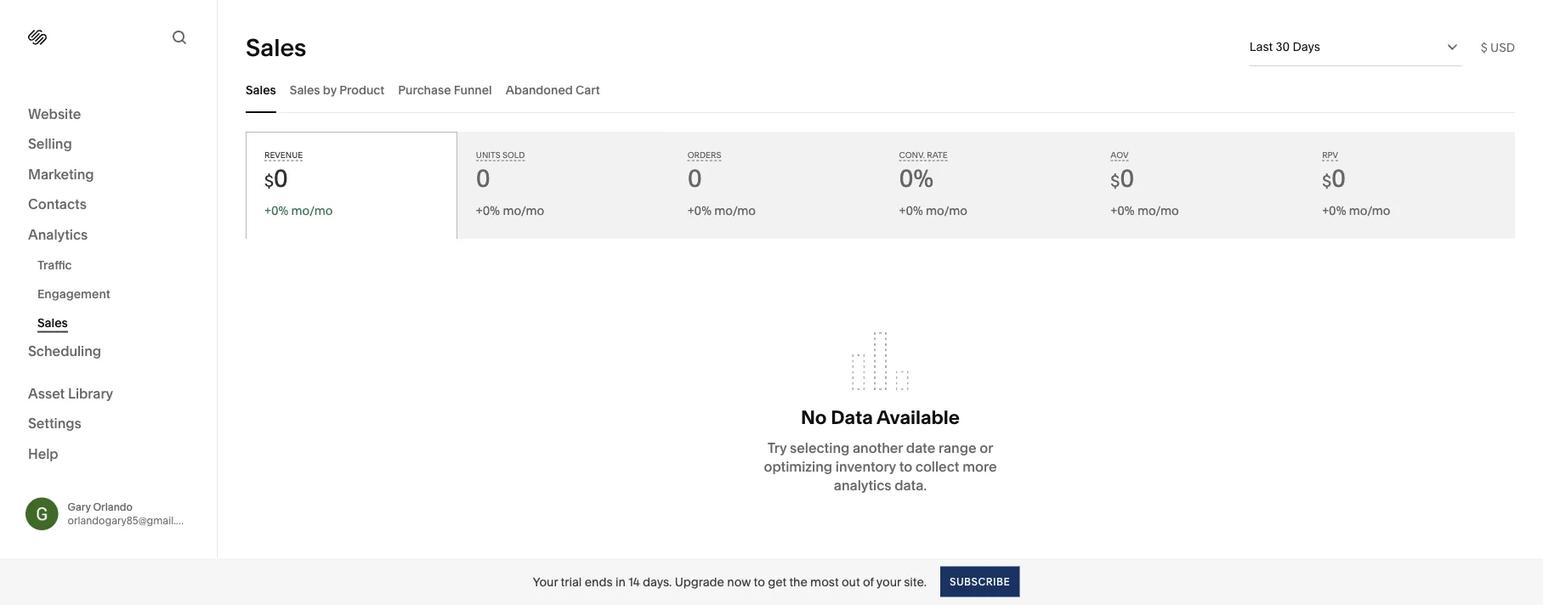 Task type: describe. For each thing, give the bounding box(es) containing it.
analytics link
[[28, 225, 189, 245]]

tab list containing sales
[[246, 66, 1515, 113]]

gary orlando orlandogary85@gmail.com
[[68, 501, 197, 527]]

orders 0 0% mo/mo
[[688, 150, 756, 218]]

scheduling
[[28, 343, 101, 360]]

or
[[980, 440, 993, 456]]

your trial ends in 14 days. upgrade now to get the most out of your site.
[[533, 575, 927, 589]]

asset
[[28, 385, 65, 402]]

website
[[28, 105, 81, 122]]

0% down revenue
[[271, 204, 288, 218]]

to for inventory
[[899, 458, 912, 475]]

aov
[[1111, 150, 1129, 160]]

$ for revenue
[[264, 171, 274, 191]]

out
[[842, 575, 860, 589]]

now
[[727, 575, 751, 589]]

try
[[768, 440, 787, 456]]

mo/mo for revenue
[[291, 204, 333, 218]]

settings
[[28, 415, 81, 432]]

days
[[1293, 40, 1320, 54]]

$ for rpv
[[1322, 171, 1332, 191]]

no
[[801, 406, 827, 429]]

orders
[[688, 150, 721, 160]]

$ usd
[[1481, 40, 1515, 54]]

$ 0 for rpv
[[1322, 164, 1346, 193]]

available
[[877, 406, 960, 429]]

orlandogary85@gmail.com
[[68, 515, 197, 527]]

units
[[476, 150, 500, 160]]

mo/mo for rpv
[[1349, 204, 1391, 218]]

analytics
[[834, 477, 892, 494]]

collect
[[916, 458, 959, 475]]

try selecting another date range or optimizing inventory to collect more analytics data.
[[764, 440, 997, 494]]

selecting
[[790, 440, 850, 456]]

0 inside "orders 0 0% mo/mo"
[[688, 164, 702, 193]]

funnel
[[454, 82, 492, 97]]

sales inside the sales link
[[37, 315, 68, 330]]

$ 0 for revenue
[[264, 164, 288, 193]]

rate
[[927, 150, 948, 160]]

0% down rpv
[[1329, 204, 1346, 218]]

another
[[853, 440, 903, 456]]

last 30 days
[[1250, 40, 1320, 54]]

sales by product button
[[290, 66, 384, 113]]

cart
[[576, 82, 600, 97]]

engagement
[[37, 287, 110, 301]]

mo/mo inside units sold 0 0% mo/mo
[[503, 204, 544, 218]]

selling link
[[28, 135, 189, 155]]

purchase funnel button
[[398, 66, 492, 113]]

sales inside sales by product button
[[290, 82, 320, 97]]

0 for revenue
[[274, 164, 288, 193]]

site.
[[904, 575, 927, 589]]

the
[[789, 575, 808, 589]]

0% mo/mo for aov
[[1117, 204, 1179, 218]]

0% mo/mo for revenue
[[271, 204, 333, 218]]

by
[[323, 82, 337, 97]]

$ for aov
[[1111, 171, 1120, 191]]

revenue
[[264, 150, 303, 160]]

your
[[876, 575, 901, 589]]

0 for aov
[[1120, 164, 1134, 193]]

in
[[616, 575, 626, 589]]

product
[[339, 82, 384, 97]]

data
[[831, 406, 873, 429]]

of
[[863, 575, 874, 589]]

marketing link
[[28, 165, 189, 185]]

library
[[68, 385, 113, 402]]

traffic link
[[37, 250, 198, 279]]



Task type: vqa. For each thing, say whether or not it's contained in the screenshot.
Scheduling
yes



Task type: locate. For each thing, give the bounding box(es) containing it.
selling
[[28, 136, 72, 152]]

1 0% mo/mo from the left
[[271, 204, 333, 218]]

0% down units
[[483, 204, 500, 218]]

sold
[[502, 150, 525, 160]]

to inside try selecting another date range or optimizing inventory to collect more analytics data.
[[899, 458, 912, 475]]

days.
[[643, 575, 672, 589]]

$ left 'usd'
[[1481, 40, 1488, 54]]

0% inside units sold 0 0% mo/mo
[[483, 204, 500, 218]]

0% mo/mo down revenue
[[271, 204, 333, 218]]

0 for rpv
[[1332, 164, 1346, 193]]

traffic
[[37, 258, 72, 272]]

your
[[533, 575, 558, 589]]

$ 0 down the "aov"
[[1111, 164, 1134, 193]]

subscribe
[[950, 576, 1010, 588]]

mo/mo for aov
[[1138, 204, 1179, 218]]

purchase
[[398, 82, 451, 97]]

$
[[1481, 40, 1488, 54], [264, 171, 274, 191], [1111, 171, 1120, 191], [1322, 171, 1332, 191]]

0% mo/mo down rpv
[[1329, 204, 1391, 218]]

0% mo/mo for conv. rate
[[906, 204, 967, 218]]

trial
[[561, 575, 582, 589]]

3 0% mo/mo from the left
[[1117, 204, 1179, 218]]

settings link
[[28, 415, 189, 434]]

abandoned
[[506, 82, 573, 97]]

inventory
[[836, 458, 896, 475]]

1 vertical spatial to
[[754, 575, 765, 589]]

0 horizontal spatial $ 0
[[264, 164, 288, 193]]

0% mo/mo
[[271, 204, 333, 218], [906, 204, 967, 218], [1117, 204, 1179, 218], [1329, 204, 1391, 218]]

$ 0
[[264, 164, 288, 193], [1111, 164, 1134, 193], [1322, 164, 1346, 193]]

$ down the "aov"
[[1111, 171, 1120, 191]]

3 mo/mo from the left
[[714, 204, 756, 218]]

0 horizontal spatial to
[[754, 575, 765, 589]]

usd
[[1491, 40, 1515, 54]]

get
[[768, 575, 787, 589]]

0 vertical spatial to
[[899, 458, 912, 475]]

4 0% mo/mo from the left
[[1329, 204, 1391, 218]]

$ down rpv
[[1322, 171, 1332, 191]]

mo/mo
[[291, 204, 333, 218], [503, 204, 544, 218], [714, 204, 756, 218], [926, 204, 967, 218], [1138, 204, 1179, 218], [1349, 204, 1391, 218]]

analytics
[[28, 226, 88, 243]]

contacts
[[28, 196, 87, 213]]

14
[[628, 575, 640, 589]]

engagement link
[[37, 279, 198, 308]]

asset library link
[[28, 384, 189, 404]]

$ 0 for aov
[[1111, 164, 1134, 193]]

marketing
[[28, 166, 94, 182]]

3 $ 0 from the left
[[1322, 164, 1346, 193]]

2 $ 0 from the left
[[1111, 164, 1134, 193]]

rpv
[[1322, 150, 1338, 160]]

0% mo/mo for rpv
[[1329, 204, 1391, 218]]

date
[[906, 440, 935, 456]]

abandoned cart button
[[506, 66, 600, 113]]

0% down conv.
[[899, 164, 934, 193]]

2 0 from the left
[[476, 164, 491, 193]]

sales link
[[37, 308, 198, 337]]

0% inside "conv. rate 0%"
[[899, 164, 934, 193]]

help
[[28, 446, 58, 462]]

0 down orders at the top of the page
[[688, 164, 702, 193]]

4 mo/mo from the left
[[926, 204, 967, 218]]

gary
[[68, 501, 91, 513]]

0% mo/mo down the "aov"
[[1117, 204, 1179, 218]]

0 down rpv
[[1332, 164, 1346, 193]]

contacts link
[[28, 195, 189, 215]]

$ down revenue
[[264, 171, 274, 191]]

more
[[963, 458, 997, 475]]

0%
[[899, 164, 934, 193], [271, 204, 288, 218], [483, 204, 500, 218], [694, 204, 712, 218], [906, 204, 923, 218], [1117, 204, 1135, 218], [1329, 204, 1346, 218]]

1 mo/mo from the left
[[291, 204, 333, 218]]

0% down "conv. rate 0%"
[[906, 204, 923, 218]]

conv. rate 0%
[[899, 150, 948, 193]]

1 $ 0 from the left
[[264, 164, 288, 193]]

1 0 from the left
[[274, 164, 288, 193]]

$ 0 down revenue
[[264, 164, 288, 193]]

upgrade
[[675, 575, 724, 589]]

0% mo/mo down "conv. rate 0%"
[[906, 204, 967, 218]]

to left 'get'
[[754, 575, 765, 589]]

purchase funnel
[[398, 82, 492, 97]]

help link
[[28, 445, 58, 463]]

subscribe button
[[940, 567, 1020, 597]]

30
[[1276, 40, 1290, 54]]

scheduling link
[[28, 342, 189, 362]]

abandoned cart
[[506, 82, 600, 97]]

4 0 from the left
[[1120, 164, 1134, 193]]

to for now
[[754, 575, 765, 589]]

no data available
[[801, 406, 960, 429]]

0% down orders at the top of the page
[[694, 204, 712, 218]]

0
[[274, 164, 288, 193], [476, 164, 491, 193], [688, 164, 702, 193], [1120, 164, 1134, 193], [1332, 164, 1346, 193]]

2 horizontal spatial $ 0
[[1322, 164, 1346, 193]]

orlando
[[93, 501, 133, 513]]

conv.
[[899, 150, 925, 160]]

5 mo/mo from the left
[[1138, 204, 1179, 218]]

sales
[[246, 33, 307, 62], [246, 82, 276, 97], [290, 82, 320, 97], [37, 315, 68, 330]]

2 mo/mo from the left
[[503, 204, 544, 218]]

sales button
[[246, 66, 276, 113]]

0 down revenue
[[274, 164, 288, 193]]

0 down units
[[476, 164, 491, 193]]

1 horizontal spatial to
[[899, 458, 912, 475]]

0 inside units sold 0 0% mo/mo
[[476, 164, 491, 193]]

3 0 from the left
[[688, 164, 702, 193]]

asset library
[[28, 385, 113, 402]]

mo/mo for conv. rate
[[926, 204, 967, 218]]

0% inside "orders 0 0% mo/mo"
[[694, 204, 712, 218]]

0% down the "aov"
[[1117, 204, 1135, 218]]

2 0% mo/mo from the left
[[906, 204, 967, 218]]

mo/mo inside "orders 0 0% mo/mo"
[[714, 204, 756, 218]]

ends
[[585, 575, 613, 589]]

data.
[[895, 477, 927, 494]]

0 down the "aov"
[[1120, 164, 1134, 193]]

$ 0 down rpv
[[1322, 164, 1346, 193]]

range
[[939, 440, 977, 456]]

sales by product
[[290, 82, 384, 97]]

5 0 from the left
[[1332, 164, 1346, 193]]

units sold 0 0% mo/mo
[[476, 150, 544, 218]]

to up data.
[[899, 458, 912, 475]]

1 horizontal spatial $ 0
[[1111, 164, 1134, 193]]

optimizing
[[764, 458, 833, 475]]

tab list
[[246, 66, 1515, 113]]

most
[[810, 575, 839, 589]]

to
[[899, 458, 912, 475], [754, 575, 765, 589]]

last 30 days button
[[1250, 28, 1462, 65]]

6 mo/mo from the left
[[1349, 204, 1391, 218]]

last
[[1250, 40, 1273, 54]]

website link
[[28, 105, 189, 125]]



